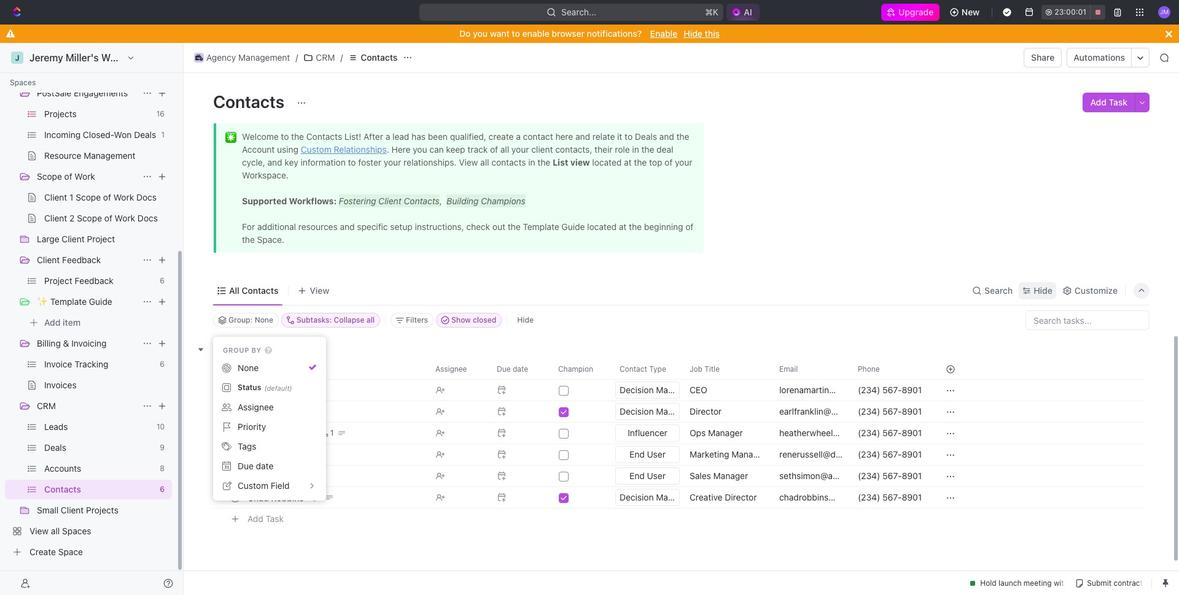 Task type: vqa. For each thing, say whether or not it's contained in the screenshot.
first laptop code image from the bottom of the tree in the Sidebar navigation
no



Task type: locate. For each thing, give the bounding box(es) containing it.
4 567- from the top
[[882, 450, 902, 460]]

(234) down the sethsimon@acme.com at the right
[[858, 493, 880, 503]]

creative director
[[690, 493, 757, 503]]

(234) 567-8901 for lorenamartin@feedfire.com
[[858, 385, 922, 395]]

director
[[690, 407, 722, 417], [725, 493, 757, 503]]

search...
[[561, 7, 596, 17]]

1 horizontal spatial crm link
[[301, 50, 338, 65]]

0 horizontal spatial agency
[[29, 67, 59, 77]]

(234) 567-8901 link for earlfranklin@dogdojo.com
[[858, 407, 922, 417]]

2 (234) 567-8901 from the top
[[858, 407, 922, 417]]

task for the bottom add task button
[[266, 514, 284, 524]]

0 horizontal spatial director
[[690, 407, 722, 417]]

6 567- from the top
[[882, 493, 902, 503]]

0 vertical spatial hide
[[684, 28, 702, 39]]

3 8901 from the top
[[902, 428, 922, 438]]

0 horizontal spatial task
[[266, 514, 284, 524]]

enable
[[522, 28, 549, 39]]

group:
[[228, 316, 253, 325]]

1 horizontal spatial add task
[[1090, 97, 1127, 107]]

spaces
[[10, 78, 36, 87]]

0 vertical spatial 1 button
[[319, 427, 336, 440]]

1 button down earl franklin link
[[319, 427, 336, 440]]

chadrobbins@dogdojo.com
[[779, 493, 888, 503]]

sales manager button
[[682, 465, 772, 488]]

0 vertical spatial crm link
[[301, 50, 338, 65]]

lorenamartin@feedfire.com
[[779, 385, 887, 395]]

0 horizontal spatial crm
[[37, 401, 56, 411]]

none
[[255, 316, 273, 325], [238, 363, 259, 373]]

2 (234) from the top
[[858, 407, 880, 417]]

add task button down automations button
[[1083, 93, 1135, 112]]

2 8901 from the top
[[902, 407, 922, 417]]

1 horizontal spatial agency management
[[206, 52, 290, 63]]

&
[[63, 338, 69, 349]]

ceo button
[[682, 380, 772, 402]]

director down ceo
[[690, 407, 722, 417]]

manager down marketing manager button at the right bottom of the page
[[713, 471, 748, 481]]

8901 for earlfranklin@dogdojo.com
[[902, 407, 922, 417]]

sethsimon@acme.com link
[[779, 471, 869, 481]]

tags
[[238, 442, 256, 452]]

contacts link
[[345, 50, 401, 65]]

(234) down heatherwheeler@dogdojo.com
[[858, 450, 880, 460]]

2 vertical spatial hide
[[517, 316, 534, 325]]

agency management right business time icon
[[206, 52, 290, 63]]

add task
[[1090, 97, 1127, 107], [247, 514, 284, 524]]

agency management up postsale engagements in the top of the page
[[29, 67, 113, 77]]

1 down earl franklin link
[[330, 429, 334, 438]]

add task down automations button
[[1090, 97, 1127, 107]]

1 vertical spatial add task button
[[242, 512, 289, 527]]

crm link
[[301, 50, 338, 65], [37, 397, 138, 416]]

1 horizontal spatial director
[[725, 493, 757, 503]]

0 horizontal spatial add task
[[247, 514, 284, 524]]

manager inside button
[[713, 471, 748, 481]]

1 (234) 567-8901 link from the top
[[858, 385, 922, 395]]

(234) 567-8901 link
[[858, 385, 922, 395], [858, 407, 922, 417], [858, 428, 922, 438], [858, 450, 922, 460], [858, 471, 922, 481], [858, 493, 922, 503]]

tree inside sidebar navigation
[[5, 0, 172, 563]]

(234) for earlfranklin@dogdojo.com
[[858, 407, 880, 417]]

6 (234) from the top
[[858, 493, 880, 503]]

1 vertical spatial agency
[[29, 67, 59, 77]]

1 horizontal spatial 1
[[330, 429, 334, 438]]

4 (234) 567-8901 from the top
[[858, 450, 922, 460]]

1 horizontal spatial /
[[340, 52, 343, 63]]

assignee
[[238, 402, 274, 413]]

1 vertical spatial task
[[266, 514, 284, 524]]

1 vertical spatial none
[[238, 363, 259, 373]]

1 horizontal spatial add task button
[[1083, 93, 1135, 112]]

heather
[[247, 428, 280, 439]]

1 8901 from the top
[[902, 385, 922, 395]]

1 vertical spatial 1
[[318, 493, 322, 502]]

2 567- from the top
[[882, 407, 902, 417]]

add task down 'chad'
[[247, 514, 284, 524]]

5 (234) 567-8901 link from the top
[[858, 471, 922, 481]]

add down automations button
[[1090, 97, 1107, 107]]

3 (234) from the top
[[858, 428, 880, 438]]

tree containing agency management
[[5, 0, 172, 563]]

upgrade
[[897, 7, 932, 17]]

567- for sethsimon@acme.com
[[882, 471, 902, 481]]

(234) for renerussell@dogdojo.com
[[858, 450, 880, 460]]

(234) 567-8901 for heatherwheeler@dogdojo.com
[[858, 428, 922, 438]]

task down chad robbins
[[266, 514, 284, 524]]

custom
[[238, 481, 268, 491]]

manager down director button
[[708, 428, 743, 438]]

assignee button
[[218, 398, 321, 418]]

(234) up heatherwheeler@dogdojo.com
[[858, 407, 880, 417]]

0 horizontal spatial agency management
[[29, 67, 113, 77]]

5 (234) from the top
[[858, 471, 880, 481]]

manager down 'ops manager' button
[[732, 450, 766, 460]]

(234) 567-8901 for sethsimon@acme.com
[[858, 471, 922, 481]]

agency management inside sidebar navigation
[[29, 67, 113, 77]]

agency
[[206, 52, 236, 63], [29, 67, 59, 77]]

1 horizontal spatial task
[[1109, 97, 1127, 107]]

1 vertical spatial agency management
[[29, 67, 113, 77]]

renerussell@dogdojo.com link
[[779, 450, 882, 460]]

business time image
[[13, 69, 22, 76]]

manager
[[708, 428, 743, 438], [732, 450, 766, 460], [713, 471, 748, 481]]

1 button right robbins
[[306, 492, 324, 504]]

/
[[296, 52, 298, 63], [340, 52, 343, 63]]

3 (234) 567-8901 link from the top
[[858, 428, 922, 438]]

client
[[37, 255, 60, 265]]

0 horizontal spatial management
[[61, 67, 113, 77]]

sethsimon@acme.com
[[779, 471, 869, 481]]

director down the sales manager button
[[725, 493, 757, 503]]

(234) down earlfranklin@dogdojo.com
[[858, 428, 880, 438]]

business time image
[[195, 55, 203, 61]]

1 button for chad robbins
[[306, 492, 324, 504]]

all contacts link
[[227, 282, 278, 299]]

0 vertical spatial none
[[255, 316, 273, 325]]

automations
[[1074, 52, 1125, 63]]

wheeler
[[282, 428, 316, 439]]

agency up postsale
[[29, 67, 59, 77]]

5 567- from the top
[[882, 471, 902, 481]]

(234) 567-8901 for earlfranklin@dogdojo.com
[[858, 407, 922, 417]]

share
[[1031, 52, 1055, 63]]

sales
[[690, 471, 711, 481]]

8901 for chadrobbins@dogdojo.com
[[902, 493, 922, 503]]

(default)
[[264, 384, 292, 392]]

5 8901 from the top
[[902, 471, 922, 481]]

0 horizontal spatial 1
[[318, 493, 322, 502]]

agency right business time icon
[[206, 52, 236, 63]]

sales manager
[[690, 471, 748, 481]]

(234) 567-8901 link for sethsimon@acme.com
[[858, 471, 922, 481]]

0 vertical spatial task
[[1109, 97, 1127, 107]]

4 8901 from the top
[[902, 450, 922, 460]]

lorena martin link
[[244, 382, 426, 399]]

this
[[705, 28, 720, 39]]

contacts
[[361, 52, 397, 63], [213, 92, 288, 112], [242, 285, 278, 296]]

1 button
[[319, 427, 336, 440], [306, 492, 324, 504]]

1 vertical spatial management
[[61, 67, 113, 77]]

None checkbox
[[559, 386, 569, 396], [559, 407, 569, 417], [559, 450, 569, 460], [559, 472, 569, 482], [559, 493, 569, 503], [559, 386, 569, 396], [559, 407, 569, 417], [559, 450, 569, 460], [559, 472, 569, 482], [559, 493, 569, 503]]

upgrade link
[[880, 4, 938, 21]]

2 vertical spatial contacts
[[242, 285, 278, 296]]

hide button
[[1019, 282, 1056, 299]]

567- for chadrobbins@dogdojo.com
[[882, 493, 902, 503]]

3 567- from the top
[[882, 428, 902, 438]]

renerussell@dogdojo.com
[[779, 450, 882, 460]]

heatherwheeler@dogdojo.com link
[[779, 428, 901, 438]]

(234) up chadrobbins@dogdojo.com link
[[858, 471, 880, 481]]

postsale engagements
[[37, 88, 128, 98]]

new button
[[943, 2, 986, 22]]

✨
[[37, 297, 48, 307]]

8901
[[902, 385, 922, 395], [902, 407, 922, 417], [902, 428, 922, 438], [902, 450, 922, 460], [902, 471, 922, 481], [902, 493, 922, 503]]

0 vertical spatial crm
[[316, 52, 335, 63]]

1 horizontal spatial crm
[[316, 52, 335, 63]]

enable
[[650, 28, 678, 39]]

none down 6
[[238, 363, 259, 373]]

1 vertical spatial crm link
[[37, 397, 138, 416]]

ceo
[[690, 385, 707, 395]]

1 vertical spatial hide
[[1034, 285, 1052, 296]]

task
[[1109, 97, 1127, 107], [266, 514, 284, 524]]

0 horizontal spatial add task button
[[242, 512, 289, 527]]

567- for renerussell@dogdojo.com
[[882, 450, 902, 460]]

martin
[[277, 385, 304, 396]]

client feedback link
[[37, 251, 138, 270]]

None checkbox
[[559, 429, 569, 439]]

567- for heatherwheeler@dogdojo.com
[[882, 428, 902, 438]]

6 8901 from the top
[[902, 493, 922, 503]]

seth simon
[[247, 471, 294, 482]]

tree
[[5, 0, 172, 563]]

1 567- from the top
[[882, 385, 902, 395]]

6 (234) 567-8901 from the top
[[858, 493, 922, 503]]

4 (234) from the top
[[858, 450, 880, 460]]

priority
[[238, 422, 266, 432]]

1 vertical spatial director
[[725, 493, 757, 503]]

feedback
[[62, 255, 101, 265]]

5 (234) 567-8901 from the top
[[858, 471, 922, 481]]

1 horizontal spatial agency
[[206, 52, 236, 63]]

1 (234) 567-8901 from the top
[[858, 385, 922, 395]]

agency management
[[206, 52, 290, 63], [29, 67, 113, 77]]

add task button down 'chad'
[[242, 512, 289, 527]]

franklin
[[265, 407, 297, 417]]

0 horizontal spatial hide
[[517, 316, 534, 325]]

(234) 567-8901 link for lorenamartin@feedfire.com
[[858, 385, 922, 395]]

agency inside tree
[[29, 67, 59, 77]]

(234) for chadrobbins@dogdojo.com
[[858, 493, 880, 503]]

group: none
[[228, 316, 273, 325]]

marketing manager button
[[682, 444, 772, 466]]

hide
[[684, 28, 702, 39], [1034, 285, 1052, 296], [517, 316, 534, 325]]

1 down seth simon link
[[318, 493, 322, 502]]

simon
[[268, 471, 294, 482]]

1 vertical spatial add
[[247, 514, 263, 524]]

marketing
[[690, 450, 729, 460]]

want
[[490, 28, 510, 39]]

1 vertical spatial manager
[[732, 450, 766, 460]]

3 (234) 567-8901 from the top
[[858, 428, 922, 438]]

(234) 567-8901
[[858, 385, 922, 395], [858, 407, 922, 417], [858, 428, 922, 438], [858, 450, 922, 460], [858, 471, 922, 481], [858, 493, 922, 503]]

task down automations button
[[1109, 97, 1127, 107]]

2 / from the left
[[340, 52, 343, 63]]

2 horizontal spatial hide
[[1034, 285, 1052, 296]]

add down 'chad'
[[247, 514, 263, 524]]

1 for heather wheeler
[[330, 429, 334, 438]]

0 vertical spatial agency management
[[206, 52, 290, 63]]

2 (234) 567-8901 link from the top
[[858, 407, 922, 417]]

1 vertical spatial crm
[[37, 401, 56, 411]]

none right group: on the bottom
[[255, 316, 273, 325]]

4 (234) 567-8901 link from the top
[[858, 450, 922, 460]]

1 horizontal spatial management
[[238, 52, 290, 63]]

0 vertical spatial manager
[[708, 428, 743, 438]]

0 horizontal spatial /
[[296, 52, 298, 63]]

1 vertical spatial 1 button
[[306, 492, 324, 504]]

earlfranklin@dogdojo.com
[[779, 407, 883, 417]]

2 vertical spatial manager
[[713, 471, 748, 481]]

share button
[[1024, 48, 1062, 68]]

567-
[[882, 385, 902, 395], [882, 407, 902, 417], [882, 428, 902, 438], [882, 450, 902, 460], [882, 471, 902, 481], [882, 493, 902, 503]]

customize button
[[1059, 282, 1121, 299]]

1 (234) from the top
[[858, 385, 880, 395]]

0 horizontal spatial add
[[247, 514, 263, 524]]

(234) up earlfranklin@dogdojo.com
[[858, 385, 880, 395]]

6 (234) 567-8901 link from the top
[[858, 493, 922, 503]]

0 vertical spatial director
[[690, 407, 722, 417]]

0 vertical spatial add
[[1090, 97, 1107, 107]]

0 horizontal spatial crm link
[[37, 397, 138, 416]]

0 vertical spatial 1
[[330, 429, 334, 438]]

(234) 567-8901 for chadrobbins@dogdojo.com
[[858, 493, 922, 503]]



Task type: describe. For each thing, give the bounding box(es) containing it.
(234) for heatherwheeler@dogdojo.com
[[858, 428, 880, 438]]

field
[[271, 481, 290, 491]]

567- for earlfranklin@dogdojo.com
[[882, 407, 902, 417]]

guide
[[89, 297, 112, 307]]

23:00:02 button
[[1041, 5, 1105, 20]]

automations button
[[1068, 49, 1131, 67]]

manager for marketing manager
[[732, 450, 766, 460]]

search button
[[968, 282, 1016, 299]]

(234) 567-8901 link for chadrobbins@dogdojo.com
[[858, 493, 922, 503]]

chad
[[247, 493, 269, 503]]

custom field
[[238, 481, 290, 491]]

ops manager
[[690, 428, 743, 438]]

invoicing
[[71, 338, 107, 349]]

billing
[[37, 338, 61, 349]]

due date
[[238, 461, 274, 472]]

chadrobbins@dogdojo.com link
[[779, 493, 888, 503]]

marketing manager
[[690, 450, 766, 460]]

director inside "button"
[[725, 493, 757, 503]]

postsale engagements link
[[37, 84, 138, 103]]

due date button
[[218, 457, 321, 477]]

hide inside hide button
[[517, 316, 534, 325]]

seth simon link
[[244, 468, 426, 485]]

client feedback
[[37, 255, 101, 265]]

1 / from the left
[[296, 52, 298, 63]]

management inside tree
[[61, 67, 113, 77]]

0 horizontal spatial agency management link
[[29, 63, 169, 82]]

engagements
[[74, 88, 128, 98]]

do
[[459, 28, 471, 39]]

creative director button
[[682, 487, 772, 509]]

1 button for heather wheeler
[[319, 427, 336, 440]]

group by
[[223, 346, 261, 354]]

template
[[50, 297, 87, 307]]

russell
[[270, 450, 299, 460]]

ops
[[690, 428, 706, 438]]

all
[[229, 285, 239, 296]]

1 horizontal spatial add
[[1090, 97, 1107, 107]]

status
[[238, 383, 261, 392]]

lorena martin
[[247, 385, 304, 396]]

browser
[[552, 28, 585, 39]]

lorenamartin@feedfire.com link
[[779, 385, 887, 395]]

0 vertical spatial add task
[[1090, 97, 1127, 107]]

6
[[245, 345, 250, 354]]

tasks
[[213, 344, 236, 355]]

crm inside tree
[[37, 401, 56, 411]]

robbins
[[271, 493, 304, 503]]

by
[[251, 346, 261, 354]]

1 horizontal spatial hide
[[684, 28, 702, 39]]

none inside button
[[238, 363, 259, 373]]

(234) 567-8901 link for heatherwheeler@dogdojo.com
[[858, 428, 922, 438]]

rene russell link
[[244, 446, 426, 464]]

567- for lorenamartin@feedfire.com
[[882, 385, 902, 395]]

work
[[75, 171, 95, 182]]

ops manager button
[[682, 423, 772, 445]]

1 horizontal spatial agency management link
[[191, 50, 293, 65]]

creative
[[690, 493, 723, 503]]

23:00:02
[[1054, 7, 1086, 17]]

due
[[238, 461, 254, 472]]

date
[[256, 461, 274, 472]]

(234) 567-8901 for renerussell@dogdojo.com
[[858, 450, 922, 460]]

sidebar navigation
[[0, 0, 184, 596]]

manager for sales manager
[[713, 471, 748, 481]]

status (default)
[[238, 383, 292, 392]]

8901 for lorenamartin@feedfire.com
[[902, 385, 922, 395]]

new
[[961, 7, 979, 17]]

you
[[473, 28, 488, 39]]

hide button
[[512, 313, 539, 328]]

chad robbins
[[247, 493, 304, 503]]

8901 for renerussell@dogdojo.com
[[902, 450, 922, 460]]

hide inside hide dropdown button
[[1034, 285, 1052, 296]]

heatherwheeler@dogdojo.com
[[779, 428, 901, 438]]

⌘k
[[705, 7, 719, 17]]

earl franklin link
[[244, 403, 426, 421]]

0 vertical spatial agency
[[206, 52, 236, 63]]

billing & invoicing
[[37, 338, 107, 349]]

director inside button
[[690, 407, 722, 417]]

1 vertical spatial add task
[[247, 514, 284, 524]]

(234) for lorenamartin@feedfire.com
[[858, 385, 880, 395]]

earlfranklin@dogdojo.com link
[[779, 407, 883, 417]]

postsale
[[37, 88, 71, 98]]

0 vertical spatial add task button
[[1083, 93, 1135, 112]]

1 for chad robbins
[[318, 493, 322, 502]]

group
[[223, 346, 249, 354]]

scope of work
[[37, 171, 95, 182]]

0 vertical spatial contacts
[[361, 52, 397, 63]]

1 vertical spatial contacts
[[213, 92, 288, 112]]

8901 for heatherwheeler@dogdojo.com
[[902, 428, 922, 438]]

manager for ops manager
[[708, 428, 743, 438]]

heather wheeler
[[247, 428, 316, 439]]

✨ template guide link
[[37, 292, 138, 312]]

none button
[[218, 359, 321, 378]]

notifications?
[[587, 28, 642, 39]]

lorena
[[247, 385, 275, 396]]

rene russell
[[247, 450, 299, 460]]

all contacts
[[229, 285, 278, 296]]

8901 for sethsimon@acme.com
[[902, 471, 922, 481]]

custom field button
[[218, 477, 321, 496]]

scope
[[37, 171, 62, 182]]

(234) 567-8901 link for renerussell@dogdojo.com
[[858, 450, 922, 460]]

✨ template guide
[[37, 297, 112, 307]]

task for the topmost add task button
[[1109, 97, 1127, 107]]

billing & invoicing link
[[37, 334, 138, 354]]

(234) for sethsimon@acme.com
[[858, 471, 880, 481]]

0 vertical spatial management
[[238, 52, 290, 63]]

Search tasks... text field
[[1026, 311, 1149, 330]]

earl franklin
[[247, 407, 297, 417]]

tags button
[[218, 437, 321, 457]]



